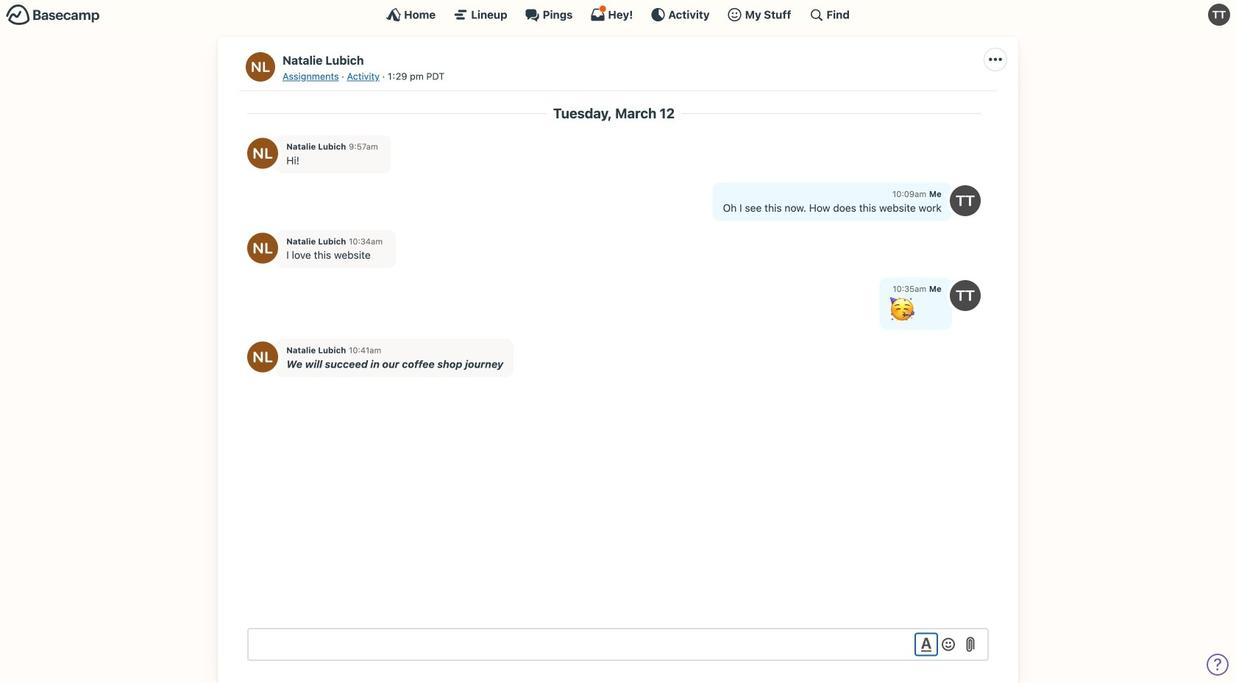 Task type: locate. For each thing, give the bounding box(es) containing it.
2 natalie lubich image from the top
[[247, 342, 278, 373]]

1 vertical spatial natalie lubich image
[[247, 342, 278, 373]]

1 natalie lubich image from the top
[[247, 233, 278, 264]]

1 horizontal spatial terry turtle image
[[1208, 4, 1230, 26]]

1 vertical spatial terry turtle image
[[950, 185, 981, 216]]

natalie lubich image
[[246, 52, 275, 82], [247, 138, 278, 169]]

0 vertical spatial natalie lubich image
[[247, 233, 278, 264]]

terry turtle image
[[1208, 4, 1230, 26], [950, 185, 981, 216]]

natalie lubich image for 10:34am element
[[247, 233, 278, 264]]

natalie lubich image
[[247, 233, 278, 264], [247, 342, 278, 373]]

None text field
[[247, 628, 989, 662]]

1 vertical spatial natalie lubich image
[[247, 138, 278, 169]]

10:35am element
[[893, 284, 927, 294]]

0 vertical spatial terry turtle image
[[1208, 4, 1230, 26]]

switch accounts image
[[6, 4, 100, 26]]

keyboard shortcut: ⌘ + / image
[[809, 7, 824, 22]]

10:41am element
[[349, 345, 381, 355]]

0 horizontal spatial terry turtle image
[[950, 185, 981, 216]]



Task type: describe. For each thing, give the bounding box(es) containing it.
0 vertical spatial natalie lubich image
[[246, 52, 275, 82]]

10:09am element
[[893, 189, 927, 199]]

10:34am element
[[349, 236, 383, 246]]

natalie lubich image for "10:41am" element
[[247, 342, 278, 373]]

terry turtle image
[[950, 280, 981, 311]]

terry turtle image inside main element
[[1208, 4, 1230, 26]]

9:57am element
[[349, 142, 378, 152]]

main element
[[0, 0, 1236, 29]]



Task type: vqa. For each thing, say whether or not it's contained in the screenshot.
Pings
no



